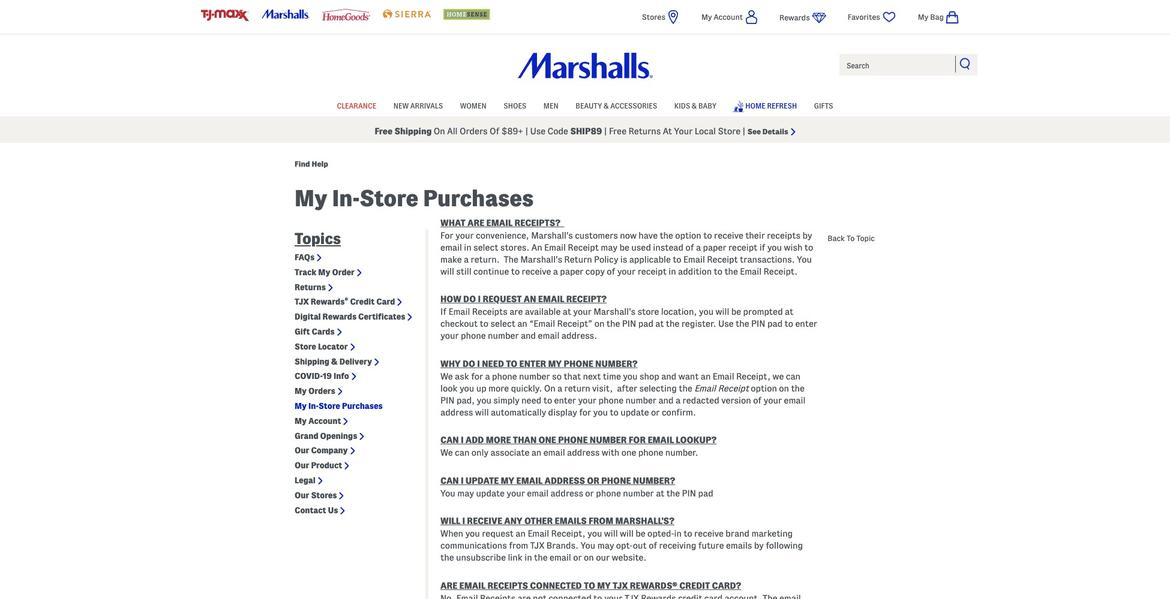 Task type: locate. For each thing, give the bounding box(es) containing it.
phone inside option on the pin pad, you simply need to enter your phone number and a redacted version of your email address will automatically display for you to update or confirm.
[[599, 396, 624, 405]]

0 vertical spatial receipts
[[472, 307, 508, 317]]

0 horizontal spatial stores
[[311, 491, 337, 500]]

2 vertical spatial and
[[659, 396, 674, 405]]

info
[[334, 372, 349, 381]]

1 horizontal spatial purchases
[[423, 186, 534, 211]]

for inside option on the pin pad, you simply need to enter your phone number and a redacted version of your email address will automatically display for you to update or confirm.
[[579, 408, 591, 417]]

0 vertical spatial can
[[440, 436, 459, 445]]

from up link
[[509, 541, 528, 551]]

future
[[698, 541, 724, 551]]

| right the ship89
[[604, 127, 607, 136]]

in- inside "topics faqs track my order returns tjx rewards ® credit card digital rewards certificates gift cards store locator shipping & delivery covid-19 info my orders my in-store purchases my account grand openings our company our product legal our stores contact us"
[[308, 401, 319, 411]]

digital rewards certificates link
[[295, 312, 405, 322]]

new
[[394, 102, 409, 110]]

paper
[[703, 243, 727, 252], [560, 267, 584, 276]]

we inside can i add more than one phone number for email lookup? we can only associate an email address with one phone number.
[[440, 448, 453, 458]]

menu bar inside banner
[[201, 95, 969, 116]]

on left our
[[584, 553, 594, 563]]

receipts inside the how do i request an email receipt? if email receipts are available at your marshall's store location, you will be prompted at checkout to select an "email receipt" on the pin pad at the register. use the pin pad to enter your phone number and email address.
[[472, 307, 508, 317]]

1 vertical spatial receive
[[522, 267, 551, 276]]

0 vertical spatial on
[[434, 127, 445, 136]]

link
[[508, 553, 523, 563]]

enter inside option on the pin pad, you simply need to enter your phone number and a redacted version of your email address will automatically display for you to update or confirm.
[[554, 396, 576, 405]]

tjx for topics
[[295, 297, 309, 307]]

i inside will i receive any other emails from marshall's? when you request an email receipt, you will will be opted-in to receive brand marketing communications from tjx brands. you may opt-out of receiving future emails by following the unsubscribe link in the email or on our website.
[[462, 517, 465, 526]]

ship89
[[570, 127, 602, 136]]

1 vertical spatial receipt
[[638, 267, 667, 276]]

any
[[504, 517, 523, 526]]

be
[[620, 243, 629, 252], [731, 307, 741, 317], [636, 529, 646, 539]]

an inside we ask for a phone number so that next time you shop and want an email receipt, we can look you up more quickly. on a return visit,  after selecting the
[[701, 372, 711, 381]]

you
[[767, 243, 782, 252], [699, 307, 714, 317], [623, 372, 638, 381], [460, 384, 474, 393], [477, 396, 491, 405], [593, 408, 608, 417], [465, 529, 480, 539], [588, 529, 602, 539]]

you right if
[[767, 243, 782, 252]]

now
[[620, 231, 637, 240]]

can down add
[[455, 448, 470, 458]]

pin inside option on the pin pad, you simply need to enter your phone number and a redacted version of your email address will automatically display for you to update or confirm.
[[440, 396, 455, 405]]

phone inside the how do i request an email receipt? if email receipts are available at your marshall's store location, you will be prompted at checkout to select an "email receipt" on the pin pad at the register. use the pin pad to enter your phone number and email address.
[[461, 331, 486, 341]]

number? inside can i update my email address or phone number? you may update your email address or phone number at the pin pad
[[633, 476, 675, 486]]

1 vertical spatial you
[[440, 489, 455, 499]]

1 horizontal spatial enter
[[795, 319, 817, 329]]

number? up time at the right of page
[[595, 359, 638, 369]]

can inside can i add more than one phone number for email lookup? we can only associate an email address with one phone number.
[[455, 448, 470, 458]]

0 horizontal spatial tjx
[[295, 297, 309, 307]]

marquee
[[0, 119, 1170, 143]]

are
[[467, 218, 484, 228], [510, 307, 523, 317]]

1 we from the top
[[440, 372, 453, 381]]

may up policy
[[601, 243, 618, 252]]

2 can from the top
[[440, 476, 459, 486]]

receive
[[714, 231, 743, 240], [522, 267, 551, 276], [694, 529, 724, 539]]

on down we
[[779, 384, 789, 393]]

1 vertical spatial on
[[544, 384, 555, 393]]

address inside can i add more than one phone number for email lookup? we can only associate an email address with one phone number.
[[567, 448, 600, 458]]

email right the "are"
[[459, 581, 486, 591]]

following
[[766, 541, 803, 551]]

faqs
[[295, 253, 315, 262]]

a
[[696, 243, 701, 252], [464, 255, 469, 264], [553, 267, 558, 276], [485, 372, 490, 381], [558, 384, 562, 393], [676, 396, 681, 405]]

we inside we ask for a phone number so that next time you shop and want an email receipt, we can look you up more quickly. on a return visit,  after selecting the
[[440, 372, 453, 381]]

0 vertical spatial our
[[295, 446, 309, 456]]

can for can i add more than one phone number for email lookup? we can only associate an email address with one phone number.
[[440, 436, 459, 445]]

are email receipts connected to my tjx rewards® credit card?
[[440, 581, 741, 591]]

0 horizontal spatial returns
[[295, 282, 326, 292]]

1 horizontal spatial &
[[604, 102, 609, 110]]

0 vertical spatial are
[[467, 218, 484, 228]]

phone up that
[[564, 359, 593, 369]]

0 horizontal spatial shipping
[[295, 357, 329, 366]]

in- up "topics"
[[332, 186, 360, 211]]

credit right '®'
[[350, 297, 375, 307]]

0 horizontal spatial you
[[440, 489, 455, 499]]

you down up
[[477, 396, 491, 405]]

1 vertical spatial paper
[[560, 267, 584, 276]]

1 free from the left
[[375, 127, 393, 136]]

our
[[596, 553, 610, 563]]

None submit
[[960, 58, 972, 70]]

1 vertical spatial tjx
[[530, 541, 545, 551]]

phone right one
[[558, 436, 588, 445]]

company
[[311, 446, 348, 456]]

can inside we ask for a phone number so that next time you shop and want an email receipt, we can look you up more quickly. on a return visit,  after selecting the
[[786, 372, 801, 381]]

0 vertical spatial can
[[786, 372, 801, 381]]

1 vertical spatial our
[[295, 461, 309, 471]]

1 horizontal spatial for
[[579, 408, 591, 417]]

shoes link
[[504, 96, 527, 114]]

i inside the how do i request an email receipt? if email receipts are available at your marshall's store location, you will be prompted at checkout to select an "email receipt" on the pin pad at the register. use the pin pad to enter your phone number and email address.
[[478, 295, 481, 304]]

0 horizontal spatial pad
[[638, 319, 653, 329]]

1 vertical spatial for
[[579, 408, 591, 417]]

address left with
[[567, 448, 600, 458]]

receipts down link
[[488, 581, 528, 591]]

our down legal link
[[295, 491, 309, 500]]

phone down checkout
[[461, 331, 486, 341]]

be left prompted
[[731, 307, 741, 317]]

on inside will i receive any other emails from marshall's? when you request an email receipt, you will will be opted-in to receive brand marketing communications from tjx brands. you may opt-out of receiving future emails by following the unsubscribe link in the email or on our website.
[[584, 553, 594, 563]]

returns
[[629, 127, 661, 136], [295, 282, 326, 292]]

tjx for are
[[613, 581, 628, 591]]

look
[[440, 384, 458, 393]]

gift cards link
[[295, 327, 335, 337]]

customers
[[575, 231, 618, 240]]

an inside can i add more than one phone number for email lookup? we can only associate an email address with one phone number.
[[531, 448, 541, 458]]

next
[[583, 372, 601, 381]]

i left update
[[461, 476, 464, 486]]

can left add
[[440, 436, 459, 445]]

and up selecting
[[661, 372, 676, 381]]

what are email receipts? for your convenience, marshall's customers now have the option to receive their receipts by email in select stores. an email receipt may be used instead of a paper receipt if you wish to make a return.  the marshall's return policy is applicable to email receipt transactions. you will still continue to receive a paper copy of your receipt in addition to the email receipt.
[[440, 218, 813, 276]]

you inside what are email receipts? for your convenience, marshall's customers now have the option to receive their receipts by email in select stores. an email receipt may be used instead of a paper receipt if you wish to make a return.  the marshall's return policy is applicable to email receipt transactions. you will still continue to receive a paper copy of your receipt in addition to the email receipt.
[[797, 255, 812, 264]]

of
[[490, 127, 500, 136]]

2 we from the top
[[440, 448, 453, 458]]

product
[[311, 461, 342, 471]]

i for add
[[461, 436, 464, 445]]

for up one
[[629, 436, 646, 445]]

orders left the of
[[460, 127, 488, 136]]

receipt down applicable
[[638, 267, 667, 276]]

will inside option on the pin pad, you simply need to enter your phone number and a redacted version of your email address will automatically display for you to update or confirm.
[[475, 408, 489, 417]]

emails
[[555, 517, 587, 526]]

can
[[786, 372, 801, 381], [455, 448, 470, 458]]

i inside can i update my email address or phone number? you may update your email address or phone number at the pin pad
[[461, 476, 464, 486]]

0 horizontal spatial free
[[375, 127, 393, 136]]

1 horizontal spatial stores
[[642, 13, 665, 21]]

or up emails on the bottom of page
[[585, 489, 594, 499]]

address inside option on the pin pad, you simply need to enter your phone number and a redacted version of your email address will automatically display for you to update or confirm.
[[440, 408, 473, 417]]

number? for can i update my email address or phone number? you may update your email address or phone number at the pin pad
[[633, 476, 675, 486]]

you up register.
[[699, 307, 714, 317]]

number inside option on the pin pad, you simply need to enter your phone number and a redacted version of your email address will automatically display for you to update or confirm.
[[626, 396, 657, 405]]

our down grand
[[295, 446, 309, 456]]

1 horizontal spatial account
[[714, 13, 743, 21]]

1 vertical spatial orders
[[308, 387, 335, 396]]

quickly.
[[511, 384, 542, 393]]

my left bag
[[918, 13, 929, 21]]

tjx down website.
[[613, 581, 628, 591]]

shipping inside marquee
[[395, 127, 432, 136]]

more
[[488, 384, 509, 393]]

®
[[345, 297, 348, 303]]

banner
[[0, 0, 1170, 143]]

1 horizontal spatial be
[[636, 529, 646, 539]]

wish
[[784, 243, 803, 252]]

banner containing free shipping
[[0, 0, 1170, 143]]

1 horizontal spatial store
[[319, 401, 340, 411]]

2 | from the left
[[604, 127, 607, 136]]

pin
[[622, 319, 636, 329], [751, 319, 765, 329], [440, 396, 455, 405], [682, 489, 696, 499]]

an inside will i receive any other emails from marshall's? when you request an email receipt, you will will be opted-in to receive brand marketing communications from tjx brands. you may opt-out of receiving future emails by following the unsubscribe link in the email or on our website.
[[516, 529, 526, 539]]

with
[[602, 448, 619, 458]]

phone inside can i add more than one phone number for email lookup? we can only associate an email address with one phone number.
[[558, 436, 588, 445]]

1 vertical spatial account
[[308, 416, 341, 426]]

to inside will i receive any other emails from marshall's? when you request an email receipt, you will will be opted-in to receive brand marketing communications from tjx brands. you may opt-out of receiving future emails by following the unsubscribe link in the email or on our website.
[[684, 529, 692, 539]]

1 horizontal spatial paper
[[703, 243, 727, 252]]

in
[[464, 243, 471, 252], [669, 267, 676, 276], [674, 529, 682, 539], [525, 553, 532, 563]]

in left addition
[[669, 267, 676, 276]]

1 vertical spatial by
[[754, 541, 764, 551]]

of right instead
[[686, 243, 694, 252]]

receipts down 'request'
[[472, 307, 508, 317]]

and down selecting
[[659, 396, 674, 405]]

email down brands.
[[550, 553, 571, 563]]

2 vertical spatial store
[[319, 401, 340, 411]]

1 horizontal spatial can
[[786, 372, 801, 381]]

use left code
[[530, 127, 546, 136]]

2 horizontal spatial be
[[731, 307, 741, 317]]

19
[[323, 372, 332, 381]]

you inside what are email receipts? for your convenience, marshall's customers now have the option to receive their receipts by email in select stores. an email receipt may be used instead of a paper receipt if you wish to make a return.  the marshall's return policy is applicable to email receipt transactions. you will still continue to receive a paper copy of your receipt in addition to the email receipt.
[[767, 243, 782, 252]]

number inside we ask for a phone number so that next time you shop and want an email receipt, we can look you up more quickly. on a return visit,  after selecting the
[[519, 372, 550, 381]]

0 vertical spatial you
[[797, 255, 812, 264]]

1 vertical spatial from
[[509, 541, 528, 551]]

i for update
[[461, 476, 464, 486]]

can
[[440, 436, 459, 445], [440, 476, 459, 486]]

on inside we ask for a phone number so that next time you shop and want an email receipt, we can look you up more quickly. on a return visit,  after selecting the
[[544, 384, 555, 393]]

use right register.
[[718, 319, 734, 329]]

orders
[[460, 127, 488, 136], [308, 387, 335, 396]]

0 vertical spatial rewards
[[780, 13, 810, 22]]

0 vertical spatial do
[[463, 295, 476, 304]]

2 horizontal spatial for
[[629, 436, 646, 445]]

enter inside the how do i request an email receipt? if email receipts are available at your marshall's store location, you will be prompted at checkout to select an "email receipt" on the pin pad at the register. use the pin pad to enter your phone number and email address.
[[795, 319, 817, 329]]

1 vertical spatial phone
[[558, 436, 588, 445]]

phone down after
[[599, 396, 624, 405]]

can inside can i add more than one phone number for email lookup? we can only associate an email address with one phone number.
[[440, 436, 459, 445]]

0 vertical spatial enter
[[795, 319, 817, 329]]

and inside we ask for a phone number so that next time you shop and want an email receipt, we can look you up more quickly. on a return visit,  after selecting the
[[661, 372, 676, 381]]

how do i request an email receipt? if email receipts are available at your marshall's store location, you will be prompted at checkout to select an "email receipt" on the pin pad at the register. use the pin pad to enter your phone number and email address.
[[440, 295, 817, 341]]

number down after
[[626, 396, 657, 405]]

0 horizontal spatial in-
[[308, 401, 319, 411]]

by up wish
[[803, 231, 812, 240]]

may inside can i update my email address or phone number? you may update your email address or phone number at the pin pad
[[457, 489, 474, 499]]

can inside can i update my email address or phone number? you may update your email address or phone number at the pin pad
[[440, 476, 459, 486]]

0 vertical spatial we
[[440, 372, 453, 381]]

be inside will i receive any other emails from marshall's? when you request an email receipt, you will will be opted-in to receive brand marketing communications from tjx brands. you may opt-out of receiving future emails by following the unsubscribe link in the email or on our website.
[[636, 529, 646, 539]]

1 vertical spatial returns
[[295, 282, 326, 292]]

accessories
[[610, 102, 657, 110]]

0 vertical spatial store
[[360, 186, 418, 211]]

or inside option on the pin pad, you simply need to enter your phone number and a redacted version of your email address will automatically display for you to update or confirm.
[[651, 408, 660, 417]]

2 horizontal spatial &
[[692, 102, 697, 110]]

purchases down info
[[342, 401, 383, 411]]

find help
[[295, 160, 328, 168]]

brands.
[[547, 541, 579, 551]]

0 vertical spatial purchases
[[423, 186, 534, 211]]

credit inside "topics faqs track my order returns tjx rewards ® credit card digital rewards certificates gift cards store locator shipping & delivery covid-19 info my orders my in-store purchases my account grand openings our company our product legal our stores contact us"
[[350, 297, 375, 307]]

policy
[[594, 255, 618, 264]]

email up number.
[[648, 436, 674, 445]]

bag
[[930, 13, 944, 21]]

update
[[466, 476, 499, 486]]

menu bar
[[201, 95, 969, 116]]

email down other
[[528, 529, 549, 539]]

by
[[803, 231, 812, 240], [754, 541, 764, 551]]

to down the at the top left of page
[[511, 267, 520, 276]]

1 vertical spatial do
[[463, 359, 475, 369]]

pin inside can i update my email address or phone number? you may update your email address or phone number at the pin pad
[[682, 489, 696, 499]]

select down convenience,
[[474, 243, 498, 252]]

2 vertical spatial be
[[636, 529, 646, 539]]

0 vertical spatial receipt
[[568, 243, 599, 252]]

the inside we ask for a phone number so that next time you shop and want an email receipt, we can look you up more quickly. on a return visit,  after selecting the
[[679, 384, 692, 393]]

2 vertical spatial you
[[581, 541, 595, 551]]

tjmaxx.com image
[[201, 10, 249, 21]]

more
[[486, 436, 511, 445]]

my down find help link
[[295, 186, 327, 211]]

1 vertical spatial on
[[779, 384, 789, 393]]

phone right one
[[638, 448, 663, 458]]

purchases inside "topics faqs track my order returns tjx rewards ® credit card digital rewards certificates gift cards store locator shipping & delivery covid-19 info my orders my in-store purchases my account grand openings our company our product legal our stores contact us"
[[342, 401, 383, 411]]

menu bar containing clearance
[[201, 95, 969, 116]]

1 horizontal spatial by
[[803, 231, 812, 240]]

0 vertical spatial tjx
[[295, 297, 309, 307]]

email down "email
[[538, 331, 560, 341]]

address
[[440, 408, 473, 417], [567, 448, 600, 458], [551, 489, 583, 499]]

still
[[456, 267, 472, 276]]

may down update
[[457, 489, 474, 499]]

out
[[633, 541, 647, 551]]

update inside can i update my email address or phone number? you may update your email address or phone number at the pin pad
[[476, 489, 505, 499]]

have
[[639, 231, 658, 240]]

0 horizontal spatial update
[[476, 489, 505, 499]]

a up confirm.
[[676, 396, 681, 405]]

my down our
[[597, 581, 611, 591]]

1 vertical spatial stores
[[311, 491, 337, 500]]

0 horizontal spatial paper
[[560, 267, 584, 276]]

men link
[[544, 96, 559, 114]]

2 vertical spatial address
[[551, 489, 583, 499]]

0 vertical spatial may
[[601, 243, 618, 252]]

need
[[482, 359, 504, 369]]

update down update
[[476, 489, 505, 499]]

a inside option on the pin pad, you simply need to enter your phone number and a redacted version of your email address will automatically display for you to update or confirm.
[[676, 396, 681, 405]]

0 horizontal spatial are
[[467, 218, 484, 228]]

email up email receipt
[[713, 372, 734, 381]]

can i update my email address or phone number? you may update your email address or phone number at the pin pad
[[440, 476, 713, 499]]

can right we
[[786, 372, 801, 381]]

2 vertical spatial on
[[584, 553, 594, 563]]

do inside the how do i request an email receipt? if email receipts are available at your marshall's store location, you will be prompted at checkout to select an "email receipt" on the pin pad at the register. use the pin pad to enter your phone number and email address.
[[463, 295, 476, 304]]

one
[[539, 436, 556, 445]]

an down one
[[531, 448, 541, 458]]

phone
[[461, 331, 486, 341], [492, 372, 517, 381], [599, 396, 624, 405], [638, 448, 663, 458], [596, 489, 621, 499]]

0 vertical spatial credit
[[350, 297, 375, 307]]

phone for my
[[564, 359, 593, 369]]

our up 'legal'
[[295, 461, 309, 471]]

0 horizontal spatial can
[[455, 448, 470, 458]]

0 horizontal spatial by
[[754, 541, 764, 551]]

from
[[589, 517, 614, 526], [509, 541, 528, 551]]

0 vertical spatial my account link
[[701, 10, 758, 25]]

number inside the how do i request an email receipt? if email receipts are available at your marshall's store location, you will be prompted at checkout to select an "email receipt" on the pin pad at the register. use the pin pad to enter your phone number and email address.
[[488, 331, 519, 341]]

enter up display
[[554, 396, 576, 405]]

my inside can i update my email address or phone number? you may update your email address or phone number at the pin pad
[[501, 476, 514, 486]]

1 vertical spatial purchases
[[342, 401, 383, 411]]

& for kids
[[692, 102, 697, 110]]

tjx inside will i receive any other emails from marshall's? when you request an email receipt, you will will be opted-in to receive brand marketing communications from tjx brands. you may opt-out of receiving future emails by following the unsubscribe link in the email or on our website.
[[530, 541, 545, 551]]

phone inside can i update my email address or phone number? you may update your email address or phone number at the pin pad
[[601, 476, 631, 486]]

1 vertical spatial store
[[295, 342, 316, 352]]

receipt, down emails on the bottom of page
[[551, 529, 586, 539]]

3 our from the top
[[295, 491, 309, 500]]

email down one
[[544, 448, 565, 458]]

1 horizontal spatial on
[[595, 319, 605, 329]]

phone down with
[[601, 476, 631, 486]]

of
[[686, 243, 694, 252], [607, 267, 615, 276], [753, 396, 762, 405], [649, 541, 657, 551]]

what
[[440, 218, 466, 228]]

1 horizontal spatial credit
[[679, 581, 710, 591]]

1 horizontal spatial receipt,
[[736, 372, 771, 381]]

account inside "topics faqs track my order returns tjx rewards ® credit card digital rewards certificates gift cards store locator shipping & delivery covid-19 info my orders my in-store purchases my account grand openings our company our product legal our stores contact us"
[[308, 416, 341, 426]]

i for receive
[[462, 517, 465, 526]]

select inside what are email receipts? for your convenience, marshall's customers now have the option to receive their receipts by email in select stores. an email receipt may be used instead of a paper receipt if you wish to make a return.  the marshall's return policy is applicable to email receipt transactions. you will still continue to receive a paper copy of your receipt in addition to the email receipt.
[[474, 243, 498, 252]]

1 horizontal spatial pad
[[698, 489, 713, 499]]

0 vertical spatial for
[[471, 372, 483, 381]]

our stores link
[[295, 491, 337, 501]]

1 vertical spatial be
[[731, 307, 741, 317]]

0 horizontal spatial from
[[509, 541, 528, 551]]

on inside option on the pin pad, you simply need to enter your phone number and a redacted version of your email address will automatically display for you to update or confirm.
[[779, 384, 789, 393]]

tjx inside "topics faqs track my order returns tjx rewards ® credit card digital rewards certificates gift cards store locator shipping & delivery covid-19 info my orders my in-store purchases my account grand openings our company our product legal our stores contact us"
[[295, 297, 309, 307]]

2 vertical spatial may
[[597, 541, 614, 551]]

my down covid-
[[295, 387, 307, 396]]

request
[[482, 529, 514, 539]]

enter down the receipt.
[[795, 319, 817, 329]]

receive up future
[[694, 529, 724, 539]]

at down "store"
[[656, 319, 664, 329]]

1 horizontal spatial from
[[589, 517, 614, 526]]

0 horizontal spatial |
[[525, 127, 528, 136]]

for inside we ask for a phone number so that next time you shop and want an email receipt, we can look you up more quickly. on a return visit,  after selecting the
[[471, 372, 483, 381]]

1 horizontal spatial are
[[510, 307, 523, 317]]

enter
[[519, 359, 546, 369]]

you inside can i update my email address or phone number? you may update your email address or phone number at the pin pad
[[440, 489, 455, 499]]

returns left at
[[629, 127, 661, 136]]

are inside what are email receipts? for your convenience, marshall's customers now have the option to receive their receipts by email in select stores. an email receipt may be used instead of a paper receipt if you wish to make a return.  the marshall's return policy is applicable to email receipt transactions. you will still continue to receive a paper copy of your receipt in addition to the email receipt.
[[467, 218, 484, 228]]

receipt up return
[[568, 243, 599, 252]]

0 horizontal spatial on
[[584, 553, 594, 563]]

1 vertical spatial shipping
[[295, 357, 329, 366]]

website.
[[612, 553, 647, 563]]

on inside the how do i request an email receipt? if email receipts are available at your marshall's store location, you will be prompted at checkout to select an "email receipt" on the pin pad at the register. use the pin pad to enter your phone number and email address.
[[595, 319, 605, 329]]

select down 'request'
[[491, 319, 515, 329]]

purchases
[[423, 186, 534, 211], [342, 401, 383, 411]]

1 horizontal spatial tjx
[[530, 541, 545, 551]]

receipts?
[[515, 218, 560, 228]]

0 vertical spatial marshall's
[[531, 231, 573, 240]]

card?
[[712, 581, 741, 591]]

on up address.
[[595, 319, 605, 329]]

2 horizontal spatial on
[[779, 384, 789, 393]]

my right update
[[501, 476, 514, 486]]

1 can from the top
[[440, 436, 459, 445]]

marshall's?
[[615, 517, 674, 526]]

my in-store purchases main content
[[0, 152, 1170, 599]]

are right what
[[467, 218, 484, 228]]

0 vertical spatial option
[[675, 231, 701, 240]]

may inside will i receive any other emails from marshall's? when you request an email receipt, you will will be opted-in to receive brand marketing communications from tjx brands. you may opt-out of receiving future emails by following the unsubscribe link in the email or on our website.
[[597, 541, 614, 551]]

may
[[601, 243, 618, 252], [457, 489, 474, 499], [597, 541, 614, 551]]

to down after
[[610, 408, 619, 417]]

my right track
[[318, 268, 330, 277]]

number? for why do i need to enter my phone number?
[[595, 359, 638, 369]]

marshall's inside the how do i request an email receipt? if email receipts are available at your marshall's store location, you will be prompted at checkout to select an "email receipt" on the pin pad at the register. use the pin pad to enter your phone number and email address.
[[594, 307, 636, 317]]

paper down return
[[560, 267, 584, 276]]

shipping & delivery link
[[295, 357, 372, 367]]

when
[[440, 529, 463, 539]]

orders inside "topics faqs track my order returns tjx rewards ® credit card digital rewards certificates gift cards store locator shipping & delivery covid-19 info my orders my in-store purchases my account grand openings our company our product legal our stores contact us"
[[308, 387, 335, 396]]

receive inside will i receive any other emails from marshall's? when you request an email receipt, you will will be opted-in to receive brand marketing communications from tjx brands. you may opt-out of receiving future emails by following the unsubscribe link in the email or on our website.
[[694, 529, 724, 539]]

grand
[[295, 431, 318, 441]]

may inside what are email receipts? for your convenience, marshall's customers now have the option to receive their receipts by email in select stores. an email receipt may be used instead of a paper receipt if you wish to make a return.  the marshall's return policy is applicable to email receipt transactions. you will still continue to receive a paper copy of your receipt in addition to the email receipt.
[[601, 243, 618, 252]]

paper up addition
[[703, 243, 727, 252]]

or left confirm.
[[651, 408, 660, 417]]

certificates
[[358, 312, 405, 322]]

arrivals
[[410, 102, 443, 110]]

tjx up digital
[[295, 297, 309, 307]]

1 vertical spatial marshall's
[[520, 255, 562, 264]]

by down marketing
[[754, 541, 764, 551]]

you inside the how do i request an email receipt? if email receipts are available at your marshall's store location, you will be prompted at checkout to select an "email receipt" on the pin pad at the register. use the pin pad to enter your phone number and email address.
[[699, 307, 714, 317]]

on
[[434, 127, 445, 136], [544, 384, 555, 393]]

number.
[[665, 448, 698, 458]]

our
[[295, 446, 309, 456], [295, 461, 309, 471], [295, 491, 309, 500]]

shipping inside "topics faqs track my order returns tjx rewards ® credit card digital rewards certificates gift cards store locator shipping & delivery covid-19 info my orders my in-store purchases my account grand openings our company our product legal our stores contact us"
[[295, 357, 329, 366]]

or inside will i receive any other emails from marshall's? when you request an email receipt, you will will be opted-in to receive brand marketing communications from tjx brands. you may opt-out of receiving future emails by following the unsubscribe link in the email or on our website.
[[573, 553, 582, 563]]

shipping up covid-
[[295, 357, 329, 366]]

returns down track
[[295, 282, 326, 292]]

number?
[[595, 359, 638, 369], [633, 476, 675, 486]]

clearance link
[[337, 96, 376, 114]]

2 vertical spatial tjx
[[613, 581, 628, 591]]

2 vertical spatial our
[[295, 491, 309, 500]]



Task type: describe. For each thing, give the bounding box(es) containing it.
your down return
[[578, 396, 597, 405]]

my inside "link"
[[918, 13, 929, 21]]

for inside can i add more than one phone number for email lookup? we can only associate an email address with one phone number.
[[629, 436, 646, 445]]

a up addition
[[696, 243, 701, 252]]

communications
[[440, 541, 507, 551]]

rewards inside the rewards link
[[780, 13, 810, 22]]

time
[[603, 372, 621, 381]]

pad inside can i update my email address or phone number? you may update your email address or phone number at the pin pad
[[698, 489, 713, 499]]

to right wish
[[805, 243, 813, 252]]

2 vertical spatial rewards
[[323, 312, 357, 322]]

make
[[440, 255, 462, 264]]

to right "connected"
[[584, 581, 595, 591]]

in up receiving
[[674, 529, 682, 539]]

to up addition
[[703, 231, 712, 240]]

a up still
[[464, 255, 469, 264]]

need
[[522, 396, 541, 405]]

to right need at the bottom left of the page
[[544, 396, 552, 405]]

do for why
[[463, 359, 475, 369]]

local
[[695, 127, 716, 136]]

stores inside "topics faqs track my order returns tjx rewards ® credit card digital rewards certificates gift cards store locator shipping & delivery covid-19 info my orders my in-store purchases my account grand openings our company our product legal our stores contact us"
[[311, 491, 337, 500]]

email inside can i add more than one phone number for email lookup? we can only associate an email address with one phone number.
[[544, 448, 565, 458]]

select inside the how do i request an email receipt? if email receipts are available at your marshall's store location, you will be prompted at checkout to select an "email receipt" on the pin pad at the register. use the pin pad to enter your phone number and email address.
[[491, 319, 515, 329]]

your down checkout
[[440, 331, 459, 341]]

beauty
[[576, 102, 602, 110]]

the inside can i update my email address or phone number? you may update your email address or phone number at the pin pad
[[666, 489, 680, 499]]

home refresh link
[[732, 95, 797, 116]]

1 vertical spatial receipts
[[488, 581, 528, 591]]

email inside will i receive any other emails from marshall's? when you request an email receipt, you will will be opted-in to receive brand marketing communications from tjx brands. you may opt-out of receiving future emails by following the unsubscribe link in the email or on our website.
[[550, 553, 571, 563]]

option inside what are email receipts? for your convenience, marshall's customers now have the option to receive their receipts by email in select stores. an email receipt may be used instead of a paper receipt if you wish to make a return.  the marshall's return policy is applicable to email receipt transactions. you will still continue to receive a paper copy of your receipt in addition to the email receipt.
[[675, 231, 701, 240]]

1 | from the left
[[525, 127, 528, 136]]

to down instead
[[673, 255, 681, 264]]

0 vertical spatial receipt
[[729, 243, 757, 252]]

my right stores "link"
[[701, 13, 712, 21]]

2 free from the left
[[609, 127, 627, 136]]

email inside can i add more than one phone number for email lookup? we can only associate an email address with one phone number.
[[648, 436, 674, 445]]

by inside will i receive any other emails from marshall's? when you request an email receipt, you will will be opted-in to receive brand marketing communications from tjx brands. you may opt-out of receiving future emails by following the unsubscribe link in the email or on our website.
[[754, 541, 764, 551]]

your
[[674, 127, 693, 136]]

of inside will i receive any other emails from marshall's? when you request an email receipt, you will will be opted-in to receive brand marketing communications from tjx brands. you may opt-out of receiving future emails by following the unsubscribe link in the email or on our website.
[[649, 541, 657, 551]]

my up grand
[[295, 416, 307, 426]]

sierra.com image
[[383, 10, 431, 19]]

or right address
[[587, 476, 600, 486]]

site search search field
[[838, 53, 979, 77]]

2 horizontal spatial pad
[[767, 319, 783, 329]]

redacted
[[683, 396, 719, 405]]

you up pad, at the left of page
[[460, 384, 474, 393]]

you up communications
[[465, 529, 480, 539]]

use inside the how do i request an email receipt? if email receipts are available at your marshall's store location, you will be prompted at checkout to select an "email receipt" on the pin pad at the register. use the pin pad to enter your phone number and email address.
[[718, 319, 734, 329]]

0 vertical spatial account
[[714, 13, 743, 21]]

email inside will i receive any other emails from marshall's? when you request an email receipt, you will will be opted-in to receive brand marketing communications from tjx brands. you may opt-out of receiving future emails by following the unsubscribe link in the email or on our website.
[[528, 529, 549, 539]]

baby
[[698, 102, 717, 110]]

stores inside "link"
[[642, 13, 665, 21]]

topics faqs track my order returns tjx rewards ® credit card digital rewards certificates gift cards store locator shipping & delivery covid-19 info my orders my in-store purchases my account grand openings our company our product legal our stores contact us
[[295, 230, 405, 515]]

an up available
[[524, 295, 536, 304]]

back to topic
[[828, 234, 875, 242]]

all
[[447, 127, 458, 136]]

location,
[[661, 307, 697, 317]]

receipt, inside we ask for a phone number so that next time you shop and want an email receipt, we can look you up more quickly. on a return visit,  after selecting the
[[736, 372, 771, 381]]

opted-
[[648, 529, 674, 539]]

your down what
[[456, 231, 474, 240]]

email inside option on the pin pad, you simply need to enter your phone number and a redacted version of your email address will automatically display for you to update or confirm.
[[784, 396, 806, 405]]

instead
[[653, 243, 684, 252]]

1 horizontal spatial my account link
[[701, 10, 758, 25]]

1 vertical spatial receipt
[[707, 255, 738, 264]]

marquee containing free shipping
[[0, 119, 1170, 143]]

of down policy
[[607, 267, 615, 276]]

store locator link
[[295, 342, 348, 352]]

track
[[295, 268, 316, 277]]

none submit inside site search search field
[[960, 58, 972, 70]]

phone inside we ask for a phone number so that next time you shop and want an email receipt, we can look you up more quickly. on a return visit,  after selecting the
[[492, 372, 517, 381]]

an left "email
[[517, 319, 527, 329]]

do for how
[[463, 295, 476, 304]]

0 vertical spatial receive
[[714, 231, 743, 240]]

email right an
[[544, 243, 566, 252]]

us
[[328, 506, 338, 515]]

homesense.com image
[[443, 9, 491, 20]]

how
[[440, 295, 461, 304]]

applicable
[[629, 255, 671, 264]]

0 vertical spatial orders
[[460, 127, 488, 136]]

my down the my orders link
[[295, 401, 307, 411]]

the inside option on the pin pad, you simply need to enter your phone number and a redacted version of your email address will automatically display for you to update or confirm.
[[791, 384, 805, 393]]

receipt"
[[557, 319, 592, 329]]

0 horizontal spatial use
[[530, 127, 546, 136]]

register.
[[682, 319, 716, 329]]

0 vertical spatial from
[[589, 517, 614, 526]]

your down receipt?
[[573, 307, 592, 317]]

digital
[[295, 312, 321, 322]]

a up up
[[485, 372, 490, 381]]

email inside can i update my email address or phone number? you may update your email address or phone number at the pin pad
[[527, 489, 549, 499]]

details
[[763, 127, 788, 136]]

Search text field
[[838, 53, 979, 77]]

why do i need to enter my phone number?
[[440, 359, 638, 369]]

you up after
[[623, 372, 638, 381]]

address inside can i update my email address or phone number? you may update your email address or phone number at the pin pad
[[551, 489, 583, 499]]

copy
[[586, 267, 605, 276]]

email down the transactions.
[[740, 267, 762, 276]]

lookup?
[[676, 436, 717, 445]]

the
[[504, 255, 518, 264]]

be inside what are email receipts? for your convenience, marshall's customers now have the option to receive their receipts by email in select stores. an email receipt may be used instead of a paper receipt if you wish to make a return.  the marshall's return policy is applicable to email receipt transactions. you will still continue to receive a paper copy of your receipt in addition to the email receipt.
[[620, 243, 629, 252]]

you up our
[[588, 529, 602, 539]]

free shipping on all orders of $89+ | use code ship89 | free returns at your local store | see details
[[375, 127, 788, 136]]

option inside option on the pin pad, you simply need to enter your phone number and a redacted version of your email address will automatically display for you to update or confirm.
[[751, 384, 777, 393]]

if
[[760, 243, 765, 252]]

of inside option on the pin pad, you simply need to enter your phone number and a redacted version of your email address will automatically display for you to update or confirm.
[[753, 396, 762, 405]]

0 horizontal spatial store
[[295, 342, 316, 352]]

used
[[631, 243, 651, 252]]

contact us link
[[295, 506, 338, 516]]

email up redacted
[[694, 384, 716, 393]]

option on the pin pad, you simply need to enter your phone number and a redacted version of your email address will automatically display for you to update or confirm.
[[440, 384, 806, 417]]

your down we
[[764, 396, 782, 405]]

1 our from the top
[[295, 446, 309, 456]]

covid-19 info link
[[295, 372, 349, 382]]

homegoods.com image
[[322, 9, 370, 20]]

we
[[773, 372, 784, 381]]

a left copy
[[553, 267, 558, 276]]

after
[[617, 384, 637, 393]]

confirm.
[[662, 408, 696, 417]]

to right checkout
[[480, 319, 488, 329]]

up
[[476, 384, 486, 393]]

in up still
[[464, 243, 471, 252]]

if
[[440, 307, 447, 317]]

a down so
[[558, 384, 562, 393]]

0 vertical spatial in-
[[332, 186, 360, 211]]

to down the receipt.
[[785, 319, 793, 329]]

at up receipt"
[[563, 307, 571, 317]]

receive
[[467, 517, 502, 526]]

& inside "topics faqs track my order returns tjx rewards ® credit card digital rewards certificates gift cards store locator shipping & delivery covid-19 info my orders my in-store purchases my account grand openings our company our product legal our stores contact us"
[[331, 357, 338, 366]]

& for beauty
[[604, 102, 609, 110]]

shoes
[[504, 102, 527, 110]]

my orders link
[[295, 387, 335, 397]]

brand
[[726, 529, 750, 539]]

update inside option on the pin pad, you simply need to enter your phone number and a redacted version of your email address will automatically display for you to update or confirm.
[[621, 408, 649, 417]]

for
[[440, 231, 453, 240]]

contact
[[295, 506, 326, 515]]

email up checkout
[[449, 307, 470, 317]]

checkout
[[440, 319, 478, 329]]

email inside what are email receipts? for your convenience, marshall's customers now have the option to receive their receipts by email in select stores. an email receipt may be used instead of a paper receipt if you wish to make a return.  the marshall's return policy is applicable to email receipt transactions. you will still continue to receive a paper copy of your receipt in addition to the email receipt.
[[440, 243, 462, 252]]

gifts
[[814, 102, 833, 110]]

beauty & accessories link
[[576, 96, 657, 114]]

your down the is
[[617, 267, 636, 276]]

returns inside "topics faqs track my order returns tjx rewards ® credit card digital rewards certificates gift cards store locator shipping & delivery covid-19 info my orders my in-store purchases my account grand openings our company our product legal our stores contact us"
[[295, 282, 326, 292]]

number inside can i update my email address or phone number? you may update your email address or phone number at the pin pad
[[623, 489, 654, 499]]

will inside what are email receipts? for your convenience, marshall's customers now have the option to receive their receipts by email in select stores. an email receipt may be used instead of a paper receipt if you wish to make a return.  the marshall's return policy is applicable to email receipt transactions. you will still continue to receive a paper copy of your receipt in addition to the email receipt.
[[440, 267, 454, 276]]

1 vertical spatial rewards
[[311, 297, 345, 307]]

stores link
[[642, 10, 680, 25]]

email up available
[[538, 295, 564, 304]]

1 vertical spatial my account link
[[295, 416, 341, 426]]

email inside we ask for a phone number so that next time you shop and want an email receipt, we can look you up more quickly. on a return visit,  after selecting the
[[713, 372, 734, 381]]

2 vertical spatial receipt
[[718, 384, 749, 393]]

men
[[544, 102, 559, 110]]

you up number at the bottom
[[593, 408, 608, 417]]

marshalls home image
[[518, 53, 653, 79]]

phone for or
[[601, 476, 631, 486]]

find help link
[[295, 159, 328, 169]]

be inside the how do i request an email receipt? if email receipts are available at your marshall's store location, you will be prompted at checkout to select an "email receipt" on the pin pad at the register. use the pin pad to enter your phone number and email address.
[[731, 307, 741, 317]]

my bag
[[918, 13, 944, 21]]

1 horizontal spatial returns
[[629, 127, 661, 136]]

code
[[548, 127, 568, 136]]

openings
[[320, 431, 357, 441]]

display
[[548, 408, 577, 417]]

add
[[466, 436, 484, 445]]

email up addition
[[684, 255, 705, 264]]

your inside can i update my email address or phone number? you may update your email address or phone number at the pin pad
[[507, 489, 525, 499]]

faqs link
[[295, 253, 315, 263]]

at inside can i update my email address or phone number? you may update your email address or phone number at the pin pad
[[656, 489, 664, 499]]

i left the need at bottom
[[477, 359, 480, 369]]

can for can i update my email address or phone number? you may update your email address or phone number at the pin pad
[[440, 476, 459, 486]]

in right link
[[525, 553, 532, 563]]

will inside the how do i request an email receipt? if email receipts are available at your marshall's store location, you will be prompted at checkout to select an "email receipt" on the pin pad at the register. use the pin pad to enter your phone number and email address.
[[716, 307, 729, 317]]

are inside the how do i request an email receipt? if email receipts are available at your marshall's store location, you will be prompted at checkout to select an "email receipt" on the pin pad at the register. use the pin pad to enter your phone number and email address.
[[510, 307, 523, 317]]

you inside will i receive any other emails from marshall's? when you request an email receipt, you will will be opted-in to receive brand marketing communications from tjx brands. you may opt-out of receiving future emails by following the unsubscribe link in the email or on our website.
[[581, 541, 595, 551]]

why
[[440, 359, 461, 369]]

gifts link
[[814, 96, 833, 114]]

favorites
[[848, 13, 880, 21]]

we ask for a phone number so that next time you shop and want an email receipt, we can look you up more quickly. on a return visit,  after selecting the
[[440, 372, 801, 393]]

at right prompted
[[785, 307, 793, 317]]

to right the need at bottom
[[506, 359, 517, 369]]

marshalls.com image
[[262, 10, 310, 19]]

email up convenience,
[[486, 218, 513, 228]]

home
[[746, 102, 766, 110]]

phone inside can i update my email address or phone number? you may update your email address or phone number at the pin pad
[[596, 489, 621, 499]]

receipt, inside will i receive any other emails from marshall's? when you request an email receipt, you will will be opted-in to receive brand marketing communications from tjx brands. you may opt-out of receiving future emails by following the unsubscribe link in the email or on our website.
[[551, 529, 586, 539]]

2 horizontal spatial store
[[360, 186, 418, 211]]

and inside option on the pin pad, you simply need to enter your phone number and a redacted version of your email address will automatically display for you to update or confirm.
[[659, 396, 674, 405]]

to right addition
[[714, 267, 723, 276]]

email inside the how do i request an email receipt? if email receipts are available at your marshall's store location, you will be prompted at checkout to select an "email receipt" on the pin pad at the register. use the pin pad to enter your phone number and email address.
[[538, 331, 560, 341]]

convenience,
[[476, 231, 529, 240]]

are
[[440, 581, 457, 591]]

my
[[548, 359, 562, 369]]

receipts
[[767, 231, 801, 240]]

request
[[483, 295, 522, 304]]

help
[[312, 160, 328, 168]]

opt-
[[616, 541, 633, 551]]

favorites link
[[848, 10, 897, 25]]

"email
[[529, 319, 555, 329]]

and inside the how do i request an email receipt? if email receipts are available at your marshall's store location, you will be prompted at checkout to select an "email receipt" on the pin pad at the register. use the pin pad to enter your phone number and email address.
[[521, 331, 536, 341]]

2 our from the top
[[295, 461, 309, 471]]

that
[[564, 372, 581, 381]]

email inside can i update my email address or phone number? you may update your email address or phone number at the pin pad
[[516, 476, 543, 486]]

my bag link
[[918, 10, 969, 25]]

on inside marquee
[[434, 127, 445, 136]]

by inside what are email receipts? for your convenience, marshall's customers now have the option to receive their receipts by email in select stores. an email receipt may be used instead of a paper receipt if you wish to make a return.  the marshall's return policy is applicable to email receipt transactions. you will still continue to receive a paper copy of your receipt in addition to the email receipt.
[[803, 231, 812, 240]]



Task type: vqa. For each thing, say whether or not it's contained in the screenshot.
Store Locator 'link'
yes



